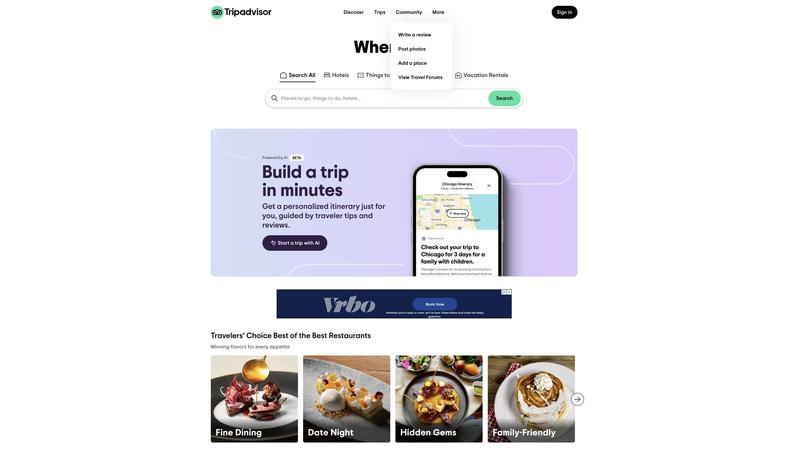 Task type: vqa. For each thing, say whether or not it's contained in the screenshot.
All on the left top of the page
yes



Task type: locate. For each thing, give the bounding box(es) containing it.
a for build
[[306, 164, 317, 182]]

powered
[[262, 156, 278, 160]]

just
[[361, 203, 374, 211]]

winning
[[211, 345, 229, 350]]

write
[[398, 32, 411, 37]]

reviews.
[[262, 222, 290, 230]]

0 vertical spatial search
[[289, 73, 307, 78]]

restaurants
[[415, 73, 447, 78], [329, 333, 371, 340]]

0 horizontal spatial for
[[248, 345, 254, 350]]

trip inside button
[[295, 241, 303, 246]]

0 horizontal spatial trip
[[295, 241, 303, 246]]

search
[[289, 73, 307, 78], [496, 96, 513, 101]]

menu
[[391, 23, 453, 90]]

restaurants link
[[406, 71, 447, 79]]

search all
[[289, 73, 315, 78]]

gems
[[433, 429, 457, 438]]

a right start
[[291, 241, 294, 246]]

photos
[[410, 46, 426, 51]]

0 vertical spatial trip
[[320, 164, 349, 182]]

1 horizontal spatial restaurants
[[415, 73, 447, 78]]

by down personalized
[[305, 212, 314, 220]]

0 vertical spatial for
[[375, 203, 385, 211]]

view
[[398, 75, 409, 80]]

1 vertical spatial trip
[[295, 241, 303, 246]]

a inside button
[[291, 241, 294, 246]]

community
[[396, 10, 422, 15]]

write a review link
[[396, 28, 447, 42]]

in
[[568, 10, 572, 15], [262, 182, 277, 200]]

0 vertical spatial restaurants
[[415, 73, 447, 78]]

1 horizontal spatial in
[[568, 10, 572, 15]]

vacation
[[464, 73, 488, 78]]

build
[[262, 164, 302, 182]]

ai
[[284, 156, 287, 160], [315, 241, 320, 246]]

a
[[412, 32, 415, 37], [409, 61, 412, 66], [306, 164, 317, 182], [277, 203, 282, 211], [291, 241, 294, 246]]

with
[[304, 241, 314, 246]]

0 horizontal spatial best
[[273, 333, 288, 340]]

the
[[299, 333, 311, 340]]

hotels button
[[322, 70, 350, 82]]

1 vertical spatial restaurants
[[329, 333, 371, 340]]

1 vertical spatial ai
[[315, 241, 320, 246]]

of
[[290, 333, 297, 340]]

fine dining
[[216, 429, 262, 438]]

in inside build a trip in minutes get a personalized itinerary just for you, guided by traveler tips and reviews.
[[262, 182, 277, 200]]

to
[[384, 73, 390, 78]]

traveler
[[315, 212, 343, 220]]

1 horizontal spatial ai
[[315, 241, 320, 246]]

tab list
[[0, 69, 788, 84]]

1 vertical spatial for
[[248, 345, 254, 350]]

you,
[[262, 212, 277, 220]]

1 horizontal spatial best
[[312, 333, 327, 340]]

0 horizontal spatial in
[[262, 182, 277, 200]]

1 horizontal spatial for
[[375, 203, 385, 211]]

in right sign
[[568, 10, 572, 15]]

restaurants button
[[405, 70, 448, 82]]

flavors
[[231, 345, 247, 350]]

where
[[354, 39, 406, 57]]

search inside search field
[[496, 96, 513, 101]]

in up get
[[262, 182, 277, 200]]

1 best from the left
[[273, 333, 288, 340]]

best
[[273, 333, 288, 340], [312, 333, 327, 340]]

1 vertical spatial in
[[262, 182, 277, 200]]

winning flavors for every appetite
[[211, 345, 290, 350]]

trips button
[[369, 6, 391, 19]]

write a review
[[398, 32, 431, 37]]

rentals
[[489, 73, 508, 78]]

date night link
[[303, 356, 390, 443]]

next image
[[574, 396, 581, 404]]

powered by ai
[[262, 156, 287, 160]]

a for write
[[412, 32, 415, 37]]

to?
[[410, 39, 434, 57]]

for left every
[[248, 345, 254, 350]]

add a place
[[398, 61, 427, 66]]

previous image
[[207, 396, 215, 404]]

family-
[[493, 429, 522, 438]]

1 horizontal spatial by
[[305, 212, 314, 220]]

post photos link
[[396, 42, 447, 56]]

trip for ai
[[295, 241, 303, 246]]

best right the
[[312, 333, 327, 340]]

search down rentals
[[496, 96, 513, 101]]

search inside tab list
[[289, 73, 307, 78]]

for right just
[[375, 203, 385, 211]]

do
[[391, 73, 398, 78]]

build a trip in minutes get a personalized itinerary just for you, guided by traveler tips and reviews.
[[262, 164, 385, 230]]

Search search field
[[281, 96, 488, 101]]

0 vertical spatial by
[[279, 156, 283, 160]]

best up appetite
[[273, 333, 288, 340]]

date
[[308, 429, 329, 438]]

and
[[359, 212, 373, 220]]

more button
[[427, 6, 450, 19]]

post photos
[[398, 46, 426, 51]]

1 vertical spatial search
[[496, 96, 513, 101]]

night
[[331, 429, 354, 438]]

discover button
[[339, 6, 369, 19]]

trip
[[320, 164, 349, 182], [295, 241, 303, 246]]

1 vertical spatial by
[[305, 212, 314, 220]]

post
[[398, 46, 408, 51]]

tips
[[345, 212, 357, 220]]

trips
[[374, 10, 385, 15]]

start a trip with ai
[[278, 241, 320, 246]]

choice
[[246, 333, 272, 340]]

by
[[279, 156, 283, 160], [305, 212, 314, 220]]

things to do
[[366, 73, 398, 78]]

add a place link
[[396, 56, 447, 70]]

ai left the beta in the left of the page
[[284, 156, 287, 160]]

ai right the with
[[315, 241, 320, 246]]

trip inside build a trip in minutes get a personalized itinerary just for you, guided by traveler tips and reviews.
[[320, 164, 349, 182]]

by right powered
[[279, 156, 283, 160]]

0 horizontal spatial search
[[289, 73, 307, 78]]

a right the build
[[306, 164, 317, 182]]

search all button
[[278, 70, 317, 82]]

1 horizontal spatial search
[[496, 96, 513, 101]]

search left the all on the left top
[[289, 73, 307, 78]]

travelers' choice best of the best restaurants
[[211, 333, 371, 340]]

0 horizontal spatial by
[[279, 156, 283, 160]]

fine dining link
[[211, 356, 298, 443]]

travelers'
[[211, 333, 245, 340]]

1 horizontal spatial trip
[[320, 164, 349, 182]]

a for start
[[291, 241, 294, 246]]

a right write
[[412, 32, 415, 37]]

0 vertical spatial ai
[[284, 156, 287, 160]]

0 horizontal spatial ai
[[284, 156, 287, 160]]

view travel forums
[[398, 75, 443, 80]]

a right add
[[409, 61, 412, 66]]

0 horizontal spatial restaurants
[[329, 333, 371, 340]]



Task type: describe. For each thing, give the bounding box(es) containing it.
search for search all
[[289, 73, 307, 78]]

forums
[[426, 75, 443, 80]]

hidden
[[401, 429, 431, 438]]

search for search
[[496, 96, 513, 101]]

trip for minutes
[[320, 164, 349, 182]]

advertisement region
[[277, 290, 512, 319]]

where to?
[[354, 39, 434, 57]]

sign in
[[557, 10, 572, 15]]

friendly
[[522, 429, 556, 438]]

every
[[255, 345, 268, 350]]

community button
[[391, 6, 427, 19]]

search button
[[488, 91, 521, 106]]

vacation rentals
[[464, 73, 508, 78]]

dining
[[235, 429, 262, 438]]

start a trip with ai button
[[262, 236, 327, 251]]

guided
[[279, 212, 303, 220]]

all
[[309, 73, 315, 78]]

things to do button
[[355, 70, 400, 82]]

appetite
[[269, 345, 290, 350]]

fine
[[216, 429, 233, 438]]

things to do link
[[357, 71, 398, 79]]

search image
[[271, 95, 278, 102]]

review
[[416, 32, 431, 37]]

add
[[398, 61, 408, 66]]

vacation rentals button
[[453, 70, 510, 82]]

tripadvisor image
[[211, 6, 271, 19]]

things
[[366, 73, 383, 78]]

minutes
[[280, 182, 343, 200]]

for inside build a trip in minutes get a personalized itinerary just for you, guided by traveler tips and reviews.
[[375, 203, 385, 211]]

Search search field
[[266, 89, 523, 108]]

hidden gems
[[401, 429, 457, 438]]

view travel forums link
[[396, 70, 447, 85]]

family-friendly
[[493, 429, 556, 438]]

personalized
[[283, 203, 329, 211]]

restaurants inside the restaurants "link"
[[415, 73, 447, 78]]

hidden gems link
[[395, 356, 483, 443]]

a for add
[[409, 61, 412, 66]]

sign in link
[[552, 6, 577, 19]]

hotels
[[332, 73, 349, 78]]

a right get
[[277, 203, 282, 211]]

2 best from the left
[[312, 333, 327, 340]]

get
[[262, 203, 275, 211]]

family-friendly link
[[488, 356, 575, 443]]

hotels link
[[323, 71, 349, 79]]

more
[[432, 10, 444, 15]]

0 vertical spatial in
[[568, 10, 572, 15]]

travel
[[411, 75, 425, 80]]

vacation rentals link
[[455, 71, 508, 79]]

itinerary
[[330, 203, 360, 211]]

discover
[[344, 10, 364, 15]]

date night
[[308, 429, 354, 438]]

beta
[[293, 156, 301, 160]]

ai inside button
[[315, 241, 320, 246]]

by inside build a trip in minutes get a personalized itinerary just for you, guided by traveler tips and reviews.
[[305, 212, 314, 220]]

place
[[413, 61, 427, 66]]

tab list containing search all
[[0, 69, 788, 84]]

start
[[278, 241, 289, 246]]

menu containing write a review
[[391, 23, 453, 90]]

sign
[[557, 10, 567, 15]]



